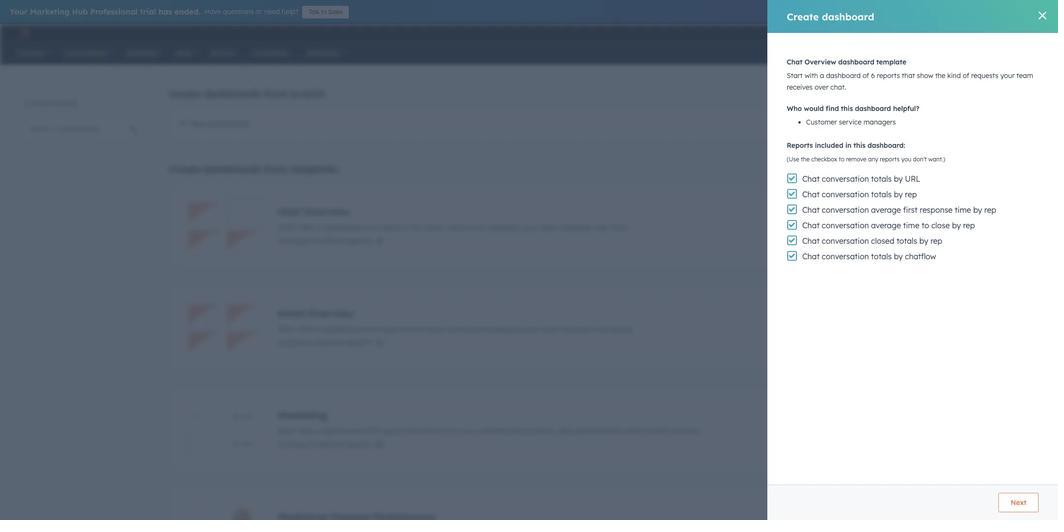 Task type: locate. For each thing, give the bounding box(es) containing it.
includes for chat
[[278, 236, 309, 245]]

dashboards down new dashboard
[[204, 163, 261, 175]]

team inside chat overview start with a dashboard of 6 reports that show the kind of requests your team receives over chat.
[[540, 222, 560, 232]]

1 vertical spatial includes
[[278, 338, 309, 347]]

2 vertical spatial show
[[427, 324, 445, 334]]

website
[[478, 426, 506, 435]]

show inside chat overview dashboard template start with a dashboard of 6 reports that show the kind of requests your team receives over chat.
[[917, 71, 934, 80]]

overview inside chat overview start with a dashboard of 6 reports that show the kind of requests your team receives over chat.
[[304, 205, 350, 217]]

settings link
[[965, 27, 978, 37]]

14
[[29, 99, 36, 108], [47, 99, 54, 108]]

totals for chatflow
[[872, 252, 892, 261]]

1 14 from the left
[[29, 99, 36, 108]]

includes 9 default reports
[[278, 439, 372, 449]]

this right in
[[854, 141, 866, 150]]

help?
[[282, 7, 299, 16]]

to right talk
[[321, 8, 327, 16]]

conversation for chat conversation totals by rep
[[822, 190, 869, 199]]

1 vertical spatial marketing
[[278, 409, 327, 421]]

conversation down chat conversation closed totals by rep
[[822, 252, 869, 261]]

contact
[[643, 426, 671, 435]]

New dashboard checkbox
[[169, 108, 1014, 140]]

overview
[[805, 58, 837, 66], [304, 205, 350, 217], [308, 307, 354, 319]]

0 vertical spatial from
[[264, 88, 287, 100]]

receives inside chat overview start with a dashboard of 6 reports that show the kind of requests your team receives over chat.
[[562, 222, 591, 232]]

performance
[[577, 426, 624, 435]]

totals
[[872, 174, 892, 184], [872, 190, 892, 199], [897, 236, 918, 246], [872, 252, 892, 261]]

on
[[448, 426, 458, 435]]

dashboards
[[204, 88, 261, 100], [204, 163, 261, 175]]

0 vertical spatial team
[[1017, 71, 1034, 80]]

a
[[820, 71, 825, 80], [316, 222, 321, 232], [316, 324, 321, 334], [316, 426, 321, 435]]

your inside chat overview dashboard template start with a dashboard of 6 reports that show the kind of requests your team receives over chat.
[[1001, 71, 1015, 80]]

reports
[[787, 141, 813, 150]]

that inside chat overview dashboard template start with a dashboard of 6 reports that show the kind of requests your team receives over chat.
[[902, 71, 915, 80]]

2 includes 6 default reports from the top
[[278, 338, 372, 347]]

show
[[917, 71, 934, 80], [427, 222, 445, 232], [427, 324, 445, 334]]

to left close
[[922, 221, 930, 230]]

1 vertical spatial time
[[904, 221, 920, 230]]

1 vertical spatial team
[[540, 222, 560, 232]]

time right response
[[955, 205, 972, 215]]

1 dashboards from the top
[[204, 88, 261, 100]]

includes
[[278, 236, 309, 245], [278, 338, 309, 347], [278, 439, 309, 449]]

notifications button
[[979, 24, 996, 40]]

by up chatflow
[[920, 236, 929, 246]]

average up chat conversation average time to close by rep
[[872, 205, 901, 215]]

chat conversation average first response time by rep
[[803, 205, 997, 215]]

0 vertical spatial includes 6 default reports
[[278, 236, 372, 245]]

conversation up chat conversation totals by chatflow
[[822, 236, 869, 246]]

talk to sales
[[309, 8, 343, 16]]

0 vertical spatial this
[[841, 104, 853, 113]]

1 includes from the top
[[278, 236, 309, 245]]

0 vertical spatial kind
[[948, 71, 961, 80]]

3 conversation from the top
[[822, 205, 869, 215]]

1 vertical spatial overview
[[304, 205, 350, 217]]

overview inside email overview start with a dashboard of 6 reports that show the kind of requests your team receives over email.
[[308, 307, 354, 319]]

1 from from the top
[[264, 88, 287, 100]]

create for create dashboards from scratch
[[169, 88, 201, 100]]

by right response
[[974, 205, 983, 215]]

overview down 'templates'
[[304, 205, 350, 217]]

1 vertical spatial kind
[[461, 222, 477, 232]]

chat for chat conversation totals by url
[[803, 174, 820, 184]]

team inside email overview start with a dashboard of 6 reports that show the kind of requests your team receives over email.
[[540, 324, 560, 334]]

talk
[[309, 8, 319, 16]]

this
[[841, 104, 853, 113], [854, 141, 866, 150]]

1-
[[23, 99, 29, 108]]

1 horizontal spatial marketing
[[278, 409, 327, 421]]

1 average from the top
[[872, 205, 901, 215]]

overview inside chat overview dashboard template start with a dashboard of 6 reports that show the kind of requests your team receives over chat.
[[805, 58, 837, 66]]

2 vertical spatial overview
[[308, 307, 354, 319]]

receives for chat overview
[[562, 222, 591, 232]]

2 vertical spatial includes
[[278, 439, 309, 449]]

conversation down chat conversation totals by url
[[822, 190, 869, 199]]

average for first
[[872, 205, 901, 215]]

create for create dashboard
[[787, 10, 819, 23]]

1 vertical spatial over
[[594, 222, 609, 232]]

6 conversation from the top
[[822, 252, 869, 261]]

2 vertical spatial requests
[[489, 324, 520, 334]]

chat for chat conversation average first response time by rep
[[803, 205, 820, 215]]

this up 'service'
[[841, 104, 853, 113]]

dashboards for scratch
[[204, 88, 261, 100]]

overview right "email"
[[308, 307, 354, 319]]

totals down any
[[872, 174, 892, 184]]

marketing left hub
[[30, 7, 70, 16]]

None checkbox
[[169, 183, 1014, 269], [169, 285, 1014, 371], [169, 183, 1014, 269], [169, 285, 1014, 371]]

close
[[932, 221, 950, 230]]

0 vertical spatial 9
[[374, 426, 378, 435]]

chat conversation closed totals by rep
[[803, 236, 943, 246]]

3 includes from the top
[[278, 439, 309, 449]]

conversation for chat conversation average time to close by rep
[[822, 221, 869, 230]]

chat for chat conversation closed totals by rep
[[803, 236, 820, 246]]

0 vertical spatial default
[[318, 236, 343, 245]]

0 vertical spatial show
[[917, 71, 934, 80]]

default
[[318, 236, 343, 245], [318, 338, 343, 347], [317, 439, 343, 449]]

conversation up chat conversation closed totals by rep
[[822, 221, 869, 230]]

2 dashboards from the top
[[204, 163, 261, 175]]

start
[[787, 71, 803, 80], [278, 222, 296, 232], [278, 324, 296, 334], [278, 426, 296, 435]]

dashboards up new dashboard
[[204, 88, 261, 100]]

1 vertical spatial default
[[318, 338, 343, 347]]

with
[[805, 71, 818, 80], [298, 222, 314, 232], [298, 324, 314, 334], [298, 426, 314, 435]]

with inside chat overview start with a dashboard of 6 reports that show the kind of requests your team receives over chat.
[[298, 222, 314, 232]]

to
[[321, 8, 327, 16], [839, 156, 845, 163], [922, 221, 930, 230]]

2 includes from the top
[[278, 338, 309, 347]]

average
[[872, 205, 901, 215], [872, 221, 901, 230]]

your inside email overview start with a dashboard of 6 reports that show the kind of requests your team receives over email.
[[522, 324, 538, 334]]

conversation
[[822, 174, 869, 184], [822, 190, 869, 199], [822, 205, 869, 215], [822, 221, 869, 230], [822, 236, 869, 246], [822, 252, 869, 261]]

time down the first
[[904, 221, 920, 230]]

totals down closed on the right top of the page
[[872, 252, 892, 261]]

conversation for chat conversation totals by url
[[822, 174, 869, 184]]

6
[[872, 71, 875, 80], [374, 222, 379, 232], [311, 236, 315, 245], [374, 324, 379, 334], [311, 338, 315, 347]]

totals for url
[[872, 174, 892, 184]]

from left 'templates'
[[264, 163, 287, 175]]

of
[[863, 71, 870, 80], [963, 71, 970, 80], [38, 99, 45, 108], [364, 222, 372, 232], [479, 222, 486, 232], [364, 324, 372, 334], [479, 324, 486, 334], [364, 426, 372, 435]]

that inside email overview start with a dashboard of 6 reports that show the kind of requests your team receives over email.
[[409, 324, 424, 334]]

5 conversation from the top
[[822, 236, 869, 246]]

requests for email overview
[[489, 324, 520, 334]]

the inside chat overview dashboard template start with a dashboard of 6 reports that show the kind of requests your team receives over chat.
[[936, 71, 946, 80]]

email overview start with a dashboard of 6 reports that show the kind of requests your team receives over email.
[[278, 307, 633, 334]]

marketing start with a dashboard of 9 reports that focus on your website performance. also performance and contact activity.
[[278, 409, 701, 435]]

reports inside marketing start with a dashboard of 9 reports that focus on your website performance. also performance and contact activity.
[[381, 426, 407, 435]]

dashboard inside marketing start with a dashboard of 9 reports that focus on your website performance. also performance and contact activity.
[[323, 426, 362, 435]]

dashboard:
[[868, 141, 906, 150]]

from left scratch on the left top of page
[[264, 88, 287, 100]]

chat for chat conversation average time to close by rep
[[803, 221, 820, 230]]

0 vertical spatial chat.
[[831, 83, 847, 92]]

includes for email
[[278, 338, 309, 347]]

to down reports included in this dashboard:
[[839, 156, 845, 163]]

that inside chat overview start with a dashboard of 6 reports that show the kind of requests your team receives over chat.
[[409, 222, 424, 232]]

over
[[815, 83, 829, 92], [594, 222, 609, 232], [594, 324, 609, 334]]

1 vertical spatial 9
[[311, 439, 315, 449]]

2 vertical spatial team
[[540, 324, 560, 334]]

average for time
[[872, 221, 901, 230]]

chat.
[[831, 83, 847, 92], [612, 222, 630, 232]]

0 horizontal spatial this
[[841, 104, 853, 113]]

included
[[815, 141, 844, 150]]

don't
[[913, 156, 927, 163]]

2 conversation from the top
[[822, 190, 869, 199]]

0 vertical spatial create
[[787, 10, 819, 23]]

your
[[1001, 71, 1015, 80], [522, 222, 538, 232], [522, 324, 538, 334], [460, 426, 476, 435]]

menu item
[[903, 24, 905, 40]]

1 horizontal spatial 9
[[374, 426, 378, 435]]

2 vertical spatial receives
[[562, 324, 591, 334]]

Search search field
[[23, 119, 144, 138]]

reports
[[877, 71, 900, 80], [880, 156, 900, 163], [381, 222, 407, 232], [346, 236, 372, 245], [381, 324, 407, 334], [346, 338, 372, 347], [381, 426, 407, 435], [345, 439, 372, 449]]

1 vertical spatial chat.
[[612, 222, 630, 232]]

2 vertical spatial create
[[169, 163, 201, 175]]

by down closed on the right top of the page
[[894, 252, 903, 261]]

email
[[278, 307, 305, 319]]

9
[[374, 426, 378, 435], [311, 439, 315, 449]]

default for email overview
[[318, 338, 343, 347]]

1 horizontal spatial time
[[955, 205, 972, 215]]

any
[[869, 156, 879, 163]]

team for email overview
[[540, 324, 560, 334]]

totals for rep
[[872, 190, 892, 199]]

1 horizontal spatial chat.
[[831, 83, 847, 92]]

this inside who would find this dashboard helpful? customer service managers
[[841, 104, 853, 113]]

overview down create dashboard at right
[[805, 58, 837, 66]]

receives
[[787, 83, 813, 92], [562, 222, 591, 232], [562, 324, 591, 334]]

email.
[[612, 324, 633, 334]]

chat conversation totals by chatflow
[[803, 252, 937, 261]]

1 vertical spatial this
[[854, 141, 866, 150]]

kind inside email overview start with a dashboard of 6 reports that show the kind of requests your team receives over email.
[[461, 324, 477, 334]]

0 vertical spatial requests
[[972, 71, 999, 80]]

1 conversation from the top
[[822, 174, 869, 184]]

1 vertical spatial create
[[169, 88, 201, 100]]

1 vertical spatial average
[[872, 221, 901, 230]]

over inside chat overview start with a dashboard of 6 reports that show the kind of requests your team receives over chat.
[[594, 222, 609, 232]]

1 vertical spatial from
[[264, 163, 287, 175]]

would
[[804, 104, 824, 113]]

create dashboards from scratch
[[169, 88, 326, 100]]

show inside chat overview start with a dashboard of 6 reports that show the kind of requests your team receives over chat.
[[427, 222, 445, 232]]

0 vertical spatial average
[[872, 205, 901, 215]]

2 from from the top
[[264, 163, 287, 175]]

close image
[[1035, 8, 1043, 16]]

kind
[[948, 71, 961, 80], [461, 222, 477, 232], [461, 324, 477, 334]]

time
[[955, 205, 972, 215], [904, 221, 920, 230]]

over for email overview
[[594, 324, 609, 334]]

team
[[1017, 71, 1034, 80], [540, 222, 560, 232], [540, 324, 560, 334]]

requests for chat overview
[[489, 222, 520, 232]]

average up closed on the right top of the page
[[872, 221, 901, 230]]

create dashboards from templates
[[169, 163, 338, 175]]

1 vertical spatial show
[[427, 222, 445, 232]]

dashboards for templates
[[204, 163, 261, 175]]

0 horizontal spatial to
[[321, 8, 327, 16]]

rep
[[905, 190, 917, 199], [985, 205, 997, 215], [964, 221, 975, 230], [931, 236, 943, 246]]

6 inside email overview start with a dashboard of 6 reports that show the kind of requests your team receives over email.
[[374, 324, 379, 334]]

a inside marketing start with a dashboard of 9 reports that focus on your website performance. also performance and contact activity.
[[316, 426, 321, 435]]

0 horizontal spatial 14
[[29, 99, 36, 108]]

from
[[264, 88, 287, 100], [264, 163, 287, 175]]

includes for marketing
[[278, 439, 309, 449]]

that
[[902, 71, 915, 80], [409, 222, 424, 232], [409, 324, 424, 334], [409, 426, 424, 435]]

receives inside email overview start with a dashboard of 6 reports that show the kind of requests your team receives over email.
[[562, 324, 591, 334]]

marketing up includes 9 default reports
[[278, 409, 327, 421]]

1 includes 6 default reports from the top
[[278, 236, 372, 245]]

chat inside chat overview dashboard template start with a dashboard of 6 reports that show the kind of requests your team receives over chat.
[[787, 58, 803, 66]]

your
[[10, 7, 28, 16]]

2 horizontal spatial to
[[922, 221, 930, 230]]

0 horizontal spatial marketing
[[30, 7, 70, 16]]

0 vertical spatial dashboards
[[204, 88, 261, 100]]

helpful?
[[893, 104, 920, 113]]

show for email overview
[[427, 324, 445, 334]]

create
[[787, 10, 819, 23], [169, 88, 201, 100], [169, 163, 201, 175]]

0 vertical spatial includes
[[278, 236, 309, 245]]

2 average from the top
[[872, 221, 901, 230]]

0 vertical spatial overview
[[805, 58, 837, 66]]

0 vertical spatial receives
[[787, 83, 813, 92]]

show inside email overview start with a dashboard of 6 reports that show the kind of requests your team receives over email.
[[427, 324, 445, 334]]

chat. inside chat overview start with a dashboard of 6 reports that show the kind of requests your team receives over chat.
[[612, 222, 630, 232]]

kind inside chat overview start with a dashboard of 6 reports that show the kind of requests your team receives over chat.
[[461, 222, 477, 232]]

also
[[559, 426, 575, 435]]

requests inside chat overview start with a dashboard of 6 reports that show the kind of requests your team receives over chat.
[[489, 222, 520, 232]]

0 vertical spatial over
[[815, 83, 829, 92]]

4 conversation from the top
[[822, 221, 869, 230]]

1 horizontal spatial 14
[[47, 99, 54, 108]]

conversation down chat conversation totals by rep
[[822, 205, 869, 215]]

dashboard inside chat overview start with a dashboard of 6 reports that show the kind of requests your team receives over chat.
[[323, 222, 362, 232]]

chat inside chat overview start with a dashboard of 6 reports that show the kind of requests your team receives over chat.
[[278, 205, 301, 217]]

conversation for chat conversation average first response time by rep
[[822, 205, 869, 215]]

performance.
[[508, 426, 557, 435]]

0 horizontal spatial chat.
[[612, 222, 630, 232]]

1 vertical spatial to
[[839, 156, 845, 163]]

receives inside chat overview dashboard template start with a dashboard of 6 reports that show the kind of requests your team receives over chat.
[[787, 83, 813, 92]]

1 vertical spatial requests
[[489, 222, 520, 232]]

1 vertical spatial receives
[[562, 222, 591, 232]]

marketing
[[30, 7, 70, 16], [278, 409, 327, 421]]

overview for chat overview
[[304, 205, 350, 217]]

conversation up chat conversation totals by rep
[[822, 174, 869, 184]]

focus
[[426, 426, 446, 435]]

0 vertical spatial to
[[321, 8, 327, 16]]

requests
[[972, 71, 999, 80], [489, 222, 520, 232], [489, 324, 520, 334]]

2 14 from the left
[[47, 99, 54, 108]]

menu
[[852, 24, 1047, 40]]

None checkbox
[[169, 386, 1014, 473], [169, 488, 1014, 520], [169, 386, 1014, 473], [169, 488, 1014, 520]]

1 vertical spatial includes 6 default reports
[[278, 338, 372, 347]]

a inside email overview start with a dashboard of 6 reports that show the kind of requests your team receives over email.
[[316, 324, 321, 334]]

1 horizontal spatial this
[[854, 141, 866, 150]]

2 vertical spatial default
[[317, 439, 343, 449]]

totals up chat conversation average first response time by rep
[[872, 190, 892, 199]]

results
[[56, 99, 77, 108]]

1 horizontal spatial to
[[839, 156, 845, 163]]

over inside email overview start with a dashboard of 6 reports that show the kind of requests your team receives over email.
[[594, 324, 609, 334]]

requests inside email overview start with a dashboard of 6 reports that show the kind of requests your team receives over email.
[[489, 324, 520, 334]]

team for chat overview
[[540, 222, 560, 232]]

closed
[[872, 236, 895, 246]]

2 vertical spatial over
[[594, 324, 609, 334]]

the
[[936, 71, 946, 80], [801, 156, 810, 163], [447, 222, 459, 232], [447, 324, 459, 334]]

2 vertical spatial kind
[[461, 324, 477, 334]]

1 vertical spatial dashboards
[[204, 163, 261, 175]]

menu containing music
[[852, 24, 1047, 40]]

0 horizontal spatial time
[[904, 221, 920, 230]]



Task type: describe. For each thing, give the bounding box(es) containing it.
new dashboard
[[190, 119, 249, 128]]

service
[[839, 118, 862, 127]]

first
[[904, 205, 918, 215]]

conversation for chat conversation totals by chatflow
[[822, 252, 869, 261]]

the inside chat overview start with a dashboard of 6 reports that show the kind of requests your team receives over chat.
[[447, 222, 459, 232]]

start inside email overview start with a dashboard of 6 reports that show the kind of requests your team receives over email.
[[278, 324, 296, 334]]

hub
[[72, 7, 88, 16]]

activity.
[[673, 426, 701, 435]]

reports included in this dashboard:
[[787, 141, 906, 150]]

customer
[[807, 118, 837, 127]]

and
[[626, 426, 640, 435]]

your inside chat overview start with a dashboard of 6 reports that show the kind of requests your team receives over chat.
[[522, 222, 538, 232]]

marketing inside marketing start with a dashboard of 9 reports that focus on your website performance. also performance and contact activity.
[[278, 409, 327, 421]]

marketplaces image
[[931, 29, 939, 37]]

(use the checkbox to remove any reports you don't want.)
[[787, 156, 946, 163]]

chat for chat conversation totals by chatflow
[[803, 252, 820, 261]]

kind for chat overview
[[461, 222, 477, 232]]

kind for email overview
[[461, 324, 477, 334]]

that inside marketing start with a dashboard of 9 reports that focus on your website performance. also performance and contact activity.
[[409, 426, 424, 435]]

create dashboard
[[787, 10, 875, 23]]

dashboard inside new dashboard "option"
[[209, 119, 249, 128]]

reports inside chat overview start with a dashboard of 6 reports that show the kind of requests your team receives over chat.
[[381, 222, 407, 232]]

team inside chat overview dashboard template start with a dashboard of 6 reports that show the kind of requests your team receives over chat.
[[1017, 71, 1034, 80]]

6 inside chat overview dashboard template start with a dashboard of 6 reports that show the kind of requests your team receives over chat.
[[872, 71, 875, 80]]

hubspot link
[[12, 26, 36, 38]]

a inside chat overview dashboard template start with a dashboard of 6 reports that show the kind of requests your team receives over chat.
[[820, 71, 825, 80]]

chatflow
[[905, 252, 937, 261]]

or
[[256, 7, 262, 16]]

over inside chat overview dashboard template start with a dashboard of 6 reports that show the kind of requests your team receives over chat.
[[815, 83, 829, 92]]

dashboard inside email overview start with a dashboard of 6 reports that show the kind of requests your team receives over email.
[[323, 324, 362, 334]]

start inside chat overview dashboard template start with a dashboard of 6 reports that show the kind of requests your team receives over chat.
[[787, 71, 803, 80]]

chat overview start with a dashboard of 6 reports that show the kind of requests your team receives over chat.
[[278, 205, 630, 232]]

template
[[877, 58, 907, 66]]

with inside chat overview dashboard template start with a dashboard of 6 reports that show the kind of requests your team receives over chat.
[[805, 71, 818, 80]]

includes 6 default reports for email
[[278, 338, 372, 347]]

this for in
[[854, 141, 866, 150]]

settings image
[[967, 28, 976, 37]]

from for scratch
[[264, 88, 287, 100]]

scratch
[[290, 88, 326, 100]]

conversation for chat conversation closed totals by rep
[[822, 236, 869, 246]]

checkbox
[[812, 156, 838, 163]]

marketplaces button
[[925, 24, 945, 40]]

help image
[[951, 29, 960, 37]]

greg robinson image
[[1004, 28, 1012, 36]]

in
[[846, 141, 852, 150]]

who
[[787, 104, 802, 113]]

receives for email overview
[[562, 324, 591, 334]]

reports inside email overview start with a dashboard of 6 reports that show the kind of requests your team receives over email.
[[381, 324, 407, 334]]

this for find
[[841, 104, 853, 113]]

start inside marketing start with a dashboard of 9 reports that focus on your website performance. also performance and contact activity.
[[278, 426, 296, 435]]

by right close
[[952, 221, 961, 230]]

overview for email overview
[[308, 307, 354, 319]]

ended.
[[175, 7, 201, 16]]

next button
[[999, 493, 1039, 512]]

sales
[[328, 8, 343, 16]]

response
[[920, 205, 953, 215]]

chat for chat overview dashboard template start with a dashboard of 6 reports that show the kind of requests your team receives over chat.
[[787, 58, 803, 66]]

by left url
[[894, 174, 903, 184]]

chat. inside chat overview dashboard template start with a dashboard of 6 reports that show the kind of requests your team receives over chat.
[[831, 83, 847, 92]]

includes 6 default reports for chat
[[278, 236, 372, 245]]

url
[[905, 174, 921, 184]]

chat for chat overview start with a dashboard of 6 reports that show the kind of requests your team receives over chat.
[[278, 205, 301, 217]]

kind inside chat overview dashboard template start with a dashboard of 6 reports that show the kind of requests your team receives over chat.
[[948, 71, 961, 80]]

the inside email overview start with a dashboard of 6 reports that show the kind of requests your team receives over email.
[[447, 324, 459, 334]]

questions
[[223, 7, 254, 16]]

of inside marketing start with a dashboard of 9 reports that focus on your website performance. also performance and contact activity.
[[364, 426, 372, 435]]

calling icon image
[[910, 28, 919, 37]]

help button
[[947, 24, 963, 40]]

managers
[[864, 118, 896, 127]]

your marketing hub professional trial has ended. have questions or need help?
[[10, 7, 299, 16]]

(use
[[787, 156, 800, 163]]

find
[[826, 104, 839, 113]]

a inside chat overview start with a dashboard of 6 reports that show the kind of requests your team receives over chat.
[[316, 222, 321, 232]]

have
[[204, 7, 221, 16]]

from for templates
[[264, 163, 287, 175]]

who would find this dashboard helpful? customer service managers
[[787, 104, 920, 127]]

new
[[190, 119, 207, 128]]

want.)
[[929, 156, 946, 163]]

has
[[159, 7, 172, 16]]

you
[[902, 156, 912, 163]]

default for marketing
[[317, 439, 343, 449]]

start inside chat overview start with a dashboard of 6 reports that show the kind of requests your team receives over chat.
[[278, 222, 296, 232]]

close image
[[1039, 12, 1047, 19]]

chat for chat conversation totals by rep
[[803, 190, 820, 199]]

dashboard inside who would find this dashboard helpful? customer service managers
[[855, 104, 892, 113]]

0 vertical spatial time
[[955, 205, 972, 215]]

requests inside chat overview dashboard template start with a dashboard of 6 reports that show the kind of requests your team receives over chat.
[[972, 71, 999, 80]]

music
[[1014, 28, 1031, 36]]

chat overview dashboard template start with a dashboard of 6 reports that show the kind of requests your team receives over chat.
[[787, 58, 1034, 92]]

professional
[[90, 7, 138, 16]]

9 inside marketing start with a dashboard of 9 reports that focus on your website performance. also performance and contact activity.
[[374, 426, 378, 435]]

next
[[1011, 498, 1027, 507]]

default for chat overview
[[318, 236, 343, 245]]

by up chat conversation average first response time by rep
[[894, 190, 903, 199]]

templates
[[290, 163, 338, 175]]

to inside button
[[321, 8, 327, 16]]

chat conversation totals by rep
[[803, 190, 917, 199]]

over for chat overview
[[594, 222, 609, 232]]

totals up chatflow
[[897, 236, 918, 246]]

upgrade
[[869, 29, 897, 37]]

talk to sales button
[[303, 6, 349, 18]]

need
[[264, 7, 280, 16]]

0 vertical spatial marketing
[[30, 7, 70, 16]]

hubspot image
[[17, 26, 29, 38]]

with inside marketing start with a dashboard of 9 reports that focus on your website performance. also performance and contact activity.
[[298, 426, 314, 435]]

music button
[[998, 24, 1046, 40]]

2 vertical spatial to
[[922, 221, 930, 230]]

upgrade image
[[859, 29, 867, 37]]

create for create dashboards from templates
[[169, 163, 201, 175]]

remove
[[847, 156, 867, 163]]

with inside email overview start with a dashboard of 6 reports that show the kind of requests your team receives over email.
[[298, 324, 314, 334]]

notifications image
[[983, 29, 992, 37]]

your inside marketing start with a dashboard of 9 reports that focus on your website performance. also performance and contact activity.
[[460, 426, 476, 435]]

0 horizontal spatial 9
[[311, 439, 315, 449]]

show for chat overview
[[427, 222, 445, 232]]

1-14 of 14 results
[[23, 99, 77, 108]]

calling icon button
[[906, 26, 923, 38]]

chat conversation totals by url
[[803, 174, 921, 184]]

trial
[[140, 7, 156, 16]]

6 inside chat overview start with a dashboard of 6 reports that show the kind of requests your team receives over chat.
[[374, 222, 379, 232]]

reports inside chat overview dashboard template start with a dashboard of 6 reports that show the kind of requests your team receives over chat.
[[877, 71, 900, 80]]

chat conversation average time to close by rep
[[803, 221, 975, 230]]



Task type: vqa. For each thing, say whether or not it's contained in the screenshot.


